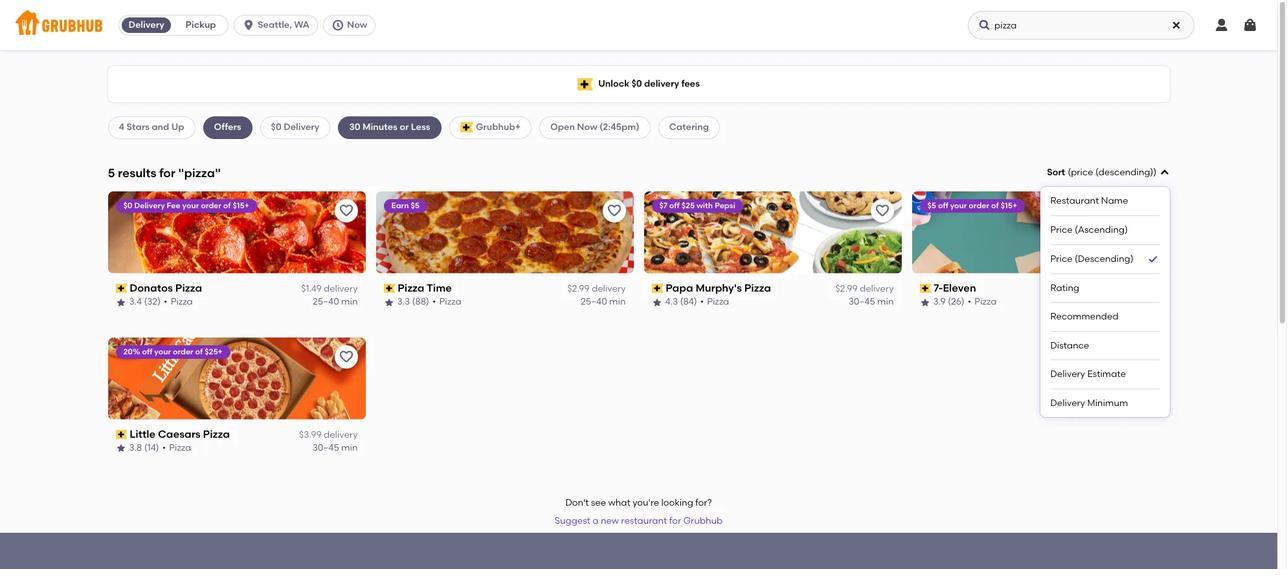 Task type: describe. For each thing, give the bounding box(es) containing it.
7-eleven
[[934, 282, 976, 295]]

(descending)
[[1096, 167, 1154, 178]]

less
[[411, 122, 430, 133]]

sort
[[1047, 167, 1066, 178]]

$0 delivery fee your order of $15+
[[123, 201, 249, 210]]

with
[[697, 201, 713, 210]]

delivery for delivery minimum
[[1051, 398, 1086, 409]]

1 horizontal spatial order
[[201, 201, 221, 210]]

star icon image for donatos pizza
[[116, 298, 126, 308]]

order for $3.99 delivery
[[173, 348, 193, 357]]

svg image inside seattle, wa button
[[242, 19, 255, 32]]

30–45 min for $2.99 delivery
[[849, 297, 894, 308]]

5 results for "pizza" main content
[[0, 51, 1278, 570]]

min for papa murphy's pizza
[[878, 297, 894, 308]]

delivery for papa murphy's pizza
[[860, 284, 894, 295]]

25–40 for pizza time
[[581, 297, 607, 308]]

rating
[[1051, 283, 1080, 294]]

open
[[551, 122, 575, 133]]

• for donatos pizza
[[164, 297, 167, 308]]

estimate
[[1088, 369, 1126, 380]]

and
[[152, 122, 169, 133]]

price for price (descending)
[[1051, 254, 1073, 265]]

sort ( price (descending) )
[[1047, 167, 1157, 178]]

pepsi
[[715, 201, 736, 210]]

$7 off $25 with pepsi
[[660, 201, 736, 210]]

catering
[[669, 122, 709, 133]]

7-
[[934, 282, 943, 295]]

delivery minimum
[[1051, 398, 1128, 409]]

pizza down papa murphy's pizza
[[707, 297, 729, 308]]

see
[[591, 498, 606, 509]]

save this restaurant button for donatos pizza
[[335, 199, 358, 223]]

3.3
[[397, 297, 410, 308]]

time
[[427, 282, 452, 295]]

min for pizza time
[[609, 297, 626, 308]]

• pizza for pizza time
[[433, 297, 462, 308]]

for inside button
[[669, 516, 681, 527]]

1 horizontal spatial svg image
[[1172, 20, 1182, 30]]

30–45 for 7-eleven
[[1117, 297, 1144, 308]]

check icon image
[[1147, 253, 1160, 266]]

star icon image for pizza time
[[384, 298, 394, 308]]

30
[[349, 122, 361, 133]]

$2.99 for papa murphy's pizza
[[836, 284, 858, 295]]

seattle,
[[258, 19, 292, 30]]

for?
[[696, 498, 712, 509]]

what
[[609, 498, 631, 509]]

save this restaurant image for $2.99 delivery
[[607, 203, 622, 219]]

svg image inside "now" button
[[332, 19, 345, 32]]

stars
[[127, 122, 150, 133]]

pizza right (26)
[[975, 297, 997, 308]]

offers
[[214, 122, 241, 133]]

3.3 (88)
[[397, 297, 429, 308]]

caesars
[[158, 429, 201, 441]]

price (descending)
[[1051, 254, 1134, 265]]

murphy's
[[696, 282, 742, 295]]

save this restaurant button for little caesars pizza
[[335, 346, 358, 369]]

now inside button
[[347, 19, 367, 30]]

off for $2.99
[[670, 201, 680, 210]]

price
[[1071, 167, 1094, 178]]

(14)
[[144, 443, 159, 454]]

(2:45pm)
[[600, 122, 640, 133]]

30–45 min for $3.99 delivery
[[313, 443, 358, 454]]

2 $5 from the left
[[928, 201, 936, 210]]

grubhub
[[684, 516, 723, 527]]

delivery left 30
[[284, 122, 320, 133]]

unlock
[[599, 78, 630, 89]]

papa
[[666, 282, 693, 295]]

none field inside '5 results for "pizza"' main content
[[1040, 166, 1170, 418]]

25–40 for donatos pizza
[[313, 297, 339, 308]]

$1.49
[[301, 284, 322, 295]]

wa
[[294, 19, 310, 30]]

suggest a new restaurant for grubhub button
[[549, 511, 729, 534]]

of for $3.99 delivery
[[195, 348, 203, 357]]

seattle, wa
[[258, 19, 310, 30]]

5 results for "pizza"
[[108, 166, 221, 180]]

25–40 min for donatos pizza
[[313, 297, 358, 308]]

0 horizontal spatial for
[[159, 166, 175, 180]]

your for $3.99 delivery
[[154, 348, 171, 357]]

$2.99 delivery for pizza time
[[568, 284, 626, 295]]

star icon image for papa murphy's pizza
[[652, 298, 662, 308]]

$5 off your order of $15+
[[928, 201, 1017, 210]]

your for 7-eleven
[[951, 201, 967, 210]]

save this restaurant button for papa murphy's pizza
[[871, 199, 894, 223]]

don't
[[566, 498, 589, 509]]

save this restaurant image for $1.49 delivery
[[338, 203, 354, 219]]

pickup button
[[174, 15, 228, 36]]

restaurant
[[1051, 196, 1099, 207]]

donatos pizza logo image
[[108, 192, 366, 274]]

pizza down "donatos pizza"
[[171, 297, 193, 308]]

3.8
[[129, 443, 142, 454]]

30–45 min for 7-eleven
[[1117, 297, 1162, 308]]

$3.99 delivery
[[299, 430, 358, 441]]

minutes
[[363, 122, 398, 133]]

subscription pass image
[[920, 284, 931, 293]]

subscription pass image for little caesars pizza
[[116, 431, 127, 440]]

save this restaurant button for pizza time
[[603, 199, 626, 223]]

grubhub+
[[476, 122, 521, 133]]

papa murphy's pizza logo image
[[644, 192, 902, 274]]

delivery for pizza time
[[592, 284, 626, 295]]

pizza down little caesars pizza
[[169, 443, 191, 454]]

min down check icon
[[1146, 297, 1162, 308]]

2 $15+ from the left
[[1001, 201, 1017, 210]]

results
[[118, 166, 156, 180]]

you're
[[633, 498, 659, 509]]

suggest
[[555, 516, 591, 527]]

of for 7-eleven
[[992, 201, 999, 210]]

1 horizontal spatial your
[[182, 201, 199, 210]]

up
[[171, 122, 184, 133]]

$0 for $0 delivery
[[271, 122, 282, 133]]

new
[[601, 516, 619, 527]]

or
[[400, 122, 409, 133]]

20%
[[123, 348, 140, 357]]

$7
[[660, 201, 668, 210]]

pizza up 3.3 (88)
[[398, 282, 424, 295]]

pizza time
[[398, 282, 452, 295]]

• pizza for donatos pizza
[[164, 297, 193, 308]]

looking
[[662, 498, 693, 509]]

$1.49 delivery
[[301, 284, 358, 295]]

list box inside field
[[1051, 187, 1160, 418]]

(32)
[[144, 297, 161, 308]]



Task type: locate. For each thing, give the bounding box(es) containing it.
3.4
[[129, 297, 142, 308]]

for right results
[[159, 166, 175, 180]]

2 horizontal spatial $0
[[632, 78, 642, 89]]

$3.99
[[299, 430, 322, 441]]

0 horizontal spatial $2.99 delivery
[[568, 284, 626, 295]]

svg image
[[1214, 17, 1230, 33], [1243, 17, 1258, 33], [332, 19, 345, 32], [979, 19, 992, 32], [1160, 168, 1170, 178]]

subscription pass image left the papa
[[652, 284, 663, 293]]

• right (14)
[[162, 443, 166, 454]]

$25+
[[205, 348, 223, 357]]

pickup
[[186, 19, 216, 30]]

• for little caesars pizza
[[162, 443, 166, 454]]

1 horizontal spatial for
[[669, 516, 681, 527]]

2 horizontal spatial 30–45 min
[[1117, 297, 1162, 308]]

1 horizontal spatial 25–40 min
[[581, 297, 626, 308]]

off right save this restaurant icon
[[938, 201, 949, 210]]

grubhub plus flag logo image
[[578, 78, 593, 90], [460, 123, 473, 133]]

earn
[[391, 201, 409, 210]]

subscription pass image for donatos pizza
[[116, 284, 127, 293]]

price down restaurant
[[1051, 225, 1073, 236]]

delivery for delivery
[[129, 19, 164, 30]]

pizza right the donatos
[[175, 282, 202, 295]]

star icon image left 4.3
[[652, 298, 662, 308]]

2 horizontal spatial your
[[951, 201, 967, 210]]

0 horizontal spatial order
[[173, 348, 193, 357]]

1 horizontal spatial 25–40
[[581, 297, 607, 308]]

delivery down delivery estimate
[[1051, 398, 1086, 409]]

2 vertical spatial $0
[[123, 201, 132, 210]]

0 horizontal spatial $2.99
[[568, 284, 590, 295]]

"pizza"
[[178, 166, 221, 180]]

$5 right save this restaurant icon
[[928, 201, 936, 210]]

2 horizontal spatial of
[[992, 201, 999, 210]]

price (descending) option
[[1051, 245, 1160, 274]]

$2.99 delivery
[[568, 284, 626, 295], [836, 284, 894, 295]]

subscription pass image for papa murphy's pizza
[[652, 284, 663, 293]]

1 horizontal spatial off
[[670, 201, 680, 210]]

save this restaurant button
[[335, 199, 358, 223], [603, 199, 626, 223], [871, 199, 894, 223], [1139, 199, 1162, 223], [335, 346, 358, 369]]

• right (84)
[[700, 297, 704, 308]]

0 horizontal spatial of
[[195, 348, 203, 357]]

off right $7
[[670, 201, 680, 210]]

delivery for donatos pizza
[[324, 284, 358, 295]]

4.3
[[665, 297, 678, 308]]

grubhub plus flag logo image for grubhub+
[[460, 123, 473, 133]]

30–45 for $2.99 delivery
[[849, 297, 875, 308]]

seattle, wa button
[[234, 15, 323, 36]]

2 horizontal spatial off
[[938, 201, 949, 210]]

4.3 (84)
[[665, 297, 697, 308]]

0 vertical spatial price
[[1051, 225, 1073, 236]]

main navigation navigation
[[0, 0, 1278, 51]]

save this restaurant image
[[338, 203, 354, 219], [607, 203, 622, 219], [1143, 203, 1158, 219], [338, 350, 354, 365]]

20% off your order of $25+
[[123, 348, 223, 357]]

5
[[108, 166, 115, 180]]

now right wa
[[347, 19, 367, 30]]

star icon image left 3.8
[[116, 444, 126, 454]]

fees
[[682, 78, 700, 89]]

7-eleven link
[[920, 282, 1162, 296]]

0 horizontal spatial 30–45
[[313, 443, 339, 454]]

price for price (ascending)
[[1051, 225, 1073, 236]]

$2.99
[[568, 284, 590, 295], [836, 284, 858, 295]]

25–40 min for pizza time
[[581, 297, 626, 308]]

0 horizontal spatial $15+
[[233, 201, 249, 210]]

grubhub plus flag logo image for unlock $0 delivery fees
[[578, 78, 593, 90]]

0 horizontal spatial now
[[347, 19, 367, 30]]

grubhub plus flag logo image left grubhub+
[[460, 123, 473, 133]]

• right (26)
[[968, 297, 972, 308]]

2 $2.99 delivery from the left
[[836, 284, 894, 295]]

min down "$3.99 delivery"
[[341, 443, 358, 454]]

0 horizontal spatial grubhub plus flag logo image
[[460, 123, 473, 133]]

(88)
[[412, 297, 429, 308]]

eleven
[[943, 282, 976, 295]]

0 horizontal spatial your
[[154, 348, 171, 357]]

1 $5 from the left
[[411, 201, 420, 210]]

• pizza right (26)
[[968, 297, 997, 308]]

now
[[347, 19, 367, 30], [577, 122, 597, 133]]

min for donatos pizza
[[341, 297, 358, 308]]

1 $2.99 from the left
[[568, 284, 590, 295]]

2 horizontal spatial 30–45
[[1117, 297, 1144, 308]]

1 horizontal spatial grubhub plus flag logo image
[[578, 78, 593, 90]]

delivery down distance
[[1051, 369, 1086, 380]]

• pizza down caesars
[[162, 443, 191, 454]]

min left the 3.9
[[878, 297, 894, 308]]

svg image
[[242, 19, 255, 32], [1172, 20, 1182, 30]]

delivery left fee at left top
[[134, 201, 165, 210]]

list box
[[1051, 187, 1160, 418]]

min left 4.3
[[609, 297, 626, 308]]

0 vertical spatial $0
[[632, 78, 642, 89]]

star icon image for little caesars pizza
[[116, 444, 126, 454]]

pizza right murphy's
[[745, 282, 771, 295]]

(ascending)
[[1075, 225, 1128, 236]]

7-eleven logo image
[[912, 192, 1170, 274]]

3.4 (32)
[[129, 297, 161, 308]]

now button
[[323, 15, 381, 36]]

none field containing sort
[[1040, 166, 1170, 418]]

3.8 (14)
[[129, 443, 159, 454]]

• pizza
[[164, 297, 193, 308], [433, 297, 462, 308], [700, 297, 729, 308], [968, 297, 997, 308], [162, 443, 191, 454]]

price up rating
[[1051, 254, 1073, 265]]

min down $1.49 delivery
[[341, 297, 358, 308]]

• pizza down "donatos pizza"
[[164, 297, 193, 308]]

$15+
[[233, 201, 249, 210], [1001, 201, 1017, 210]]

grubhub plus flag logo image left unlock
[[578, 78, 593, 90]]

1 vertical spatial grubhub plus flag logo image
[[460, 123, 473, 133]]

1 vertical spatial now
[[577, 122, 597, 133]]

0 vertical spatial now
[[347, 19, 367, 30]]

1 price from the top
[[1051, 225, 1073, 236]]

1 horizontal spatial 30–45 min
[[849, 297, 894, 308]]

off right 20%
[[142, 348, 153, 357]]

order for 7-eleven
[[969, 201, 990, 210]]

0 horizontal spatial 25–40
[[313, 297, 339, 308]]

25–40 min
[[313, 297, 358, 308], [581, 297, 626, 308]]

restaurant
[[621, 516, 667, 527]]

little caesars pizza
[[130, 429, 230, 441]]

(descending)
[[1075, 254, 1134, 265]]

papa murphy's pizza
[[666, 282, 771, 295]]

your
[[182, 201, 199, 210], [951, 201, 967, 210], [154, 348, 171, 357]]

now inside '5 results for "pizza"' main content
[[577, 122, 597, 133]]

now right "open"
[[577, 122, 597, 133]]

subscription pass image for pizza time
[[384, 284, 395, 293]]

1 vertical spatial price
[[1051, 254, 1073, 265]]

1 horizontal spatial $15+
[[1001, 201, 1017, 210]]

(84)
[[680, 297, 697, 308]]

earn $5
[[391, 201, 420, 210]]

1 $15+ from the left
[[233, 201, 249, 210]]

$25
[[682, 201, 695, 210]]

delivery estimate
[[1051, 369, 1126, 380]]

pizza down time
[[439, 297, 462, 308]]

subscription pass image left pizza time
[[384, 284, 395, 293]]

subscription pass image left little
[[116, 431, 127, 440]]

3.9 (26)
[[934, 297, 965, 308]]

pizza right caesars
[[203, 429, 230, 441]]

delivery for delivery estimate
[[1051, 369, 1086, 380]]

off for $3.99
[[142, 348, 153, 357]]

delivery left "pickup"
[[129, 19, 164, 30]]

• pizza down time
[[433, 297, 462, 308]]

subscription pass image
[[116, 284, 127, 293], [384, 284, 395, 293], [652, 284, 663, 293], [116, 431, 127, 440]]

1 horizontal spatial of
[[223, 201, 231, 210]]

restaurant name
[[1051, 196, 1129, 207]]

star icon image
[[116, 298, 126, 308], [384, 298, 394, 308], [652, 298, 662, 308], [920, 298, 930, 308], [116, 444, 126, 454]]

for down looking
[[669, 516, 681, 527]]

1 25–40 from the left
[[313, 297, 339, 308]]

name
[[1102, 196, 1129, 207]]

price (ascending)
[[1051, 225, 1128, 236]]

Search for food, convenience, alcohol... search field
[[968, 11, 1195, 40]]

minimum
[[1088, 398, 1128, 409]]

• pizza for little caesars pizza
[[162, 443, 191, 454]]

unlock $0 delivery fees
[[599, 78, 700, 89]]

1 horizontal spatial $2.99 delivery
[[836, 284, 894, 295]]

save this restaurant image
[[875, 203, 890, 219]]

off for 7-
[[938, 201, 949, 210]]

1 vertical spatial $0
[[271, 122, 282, 133]]

1 vertical spatial for
[[669, 516, 681, 527]]

a
[[593, 516, 599, 527]]

30–45 min
[[849, 297, 894, 308], [1117, 297, 1162, 308], [313, 443, 358, 454]]

donatos
[[130, 282, 173, 295]]

4
[[119, 122, 124, 133]]

0 horizontal spatial off
[[142, 348, 153, 357]]

little caesars pizza logo image
[[108, 338, 366, 420]]

• right "(32)"
[[164, 297, 167, 308]]

3.9
[[934, 297, 946, 308]]

None field
[[1040, 166, 1170, 418]]

delivery inside delivery button
[[129, 19, 164, 30]]

• right the (88)
[[433, 297, 436, 308]]

30 minutes or less
[[349, 122, 430, 133]]

• for papa murphy's pizza
[[700, 297, 704, 308]]

1 25–40 min from the left
[[313, 297, 358, 308]]

open now (2:45pm)
[[551, 122, 640, 133]]

0 horizontal spatial 30–45 min
[[313, 443, 358, 454]]

save this restaurant image for 7-eleven
[[1143, 203, 1158, 219]]

0 horizontal spatial 25–40 min
[[313, 297, 358, 308]]

2 price from the top
[[1051, 254, 1073, 265]]

30–45
[[849, 297, 875, 308], [1117, 297, 1144, 308], [313, 443, 339, 454]]

1 horizontal spatial 30–45
[[849, 297, 875, 308]]

$0 right unlock
[[632, 78, 642, 89]]

star icon image down subscription pass icon
[[920, 298, 930, 308]]

star icon image left 3.4
[[116, 298, 126, 308]]

1 horizontal spatial now
[[577, 122, 597, 133]]

min
[[341, 297, 358, 308], [609, 297, 626, 308], [878, 297, 894, 308], [1146, 297, 1162, 308], [341, 443, 358, 454]]

• pizza down papa murphy's pizza
[[700, 297, 729, 308]]

delivery button
[[119, 15, 174, 36]]

don't see what you're looking for?
[[566, 498, 712, 509]]

$5 right earn at the left of page
[[411, 201, 420, 210]]

0 horizontal spatial $5
[[411, 201, 420, 210]]

1 horizontal spatial $2.99
[[836, 284, 858, 295]]

of
[[223, 201, 231, 210], [992, 201, 999, 210], [195, 348, 203, 357]]

1 horizontal spatial $0
[[271, 122, 282, 133]]

pizza
[[175, 282, 202, 295], [398, 282, 424, 295], [745, 282, 771, 295], [171, 297, 193, 308], [439, 297, 462, 308], [707, 297, 729, 308], [975, 297, 997, 308], [203, 429, 230, 441], [169, 443, 191, 454]]

$0 right offers
[[271, 122, 282, 133]]

$2.99 delivery for papa murphy's pizza
[[836, 284, 894, 295]]

price inside 'option'
[[1051, 254, 1073, 265]]

2 horizontal spatial order
[[969, 201, 990, 210]]

suggest a new restaurant for grubhub
[[555, 516, 723, 527]]

4 stars and up
[[119, 122, 184, 133]]

2 $2.99 from the left
[[836, 284, 858, 295]]

$2.99 for pizza time
[[568, 284, 590, 295]]

delivery
[[129, 19, 164, 30], [284, 122, 320, 133], [134, 201, 165, 210], [1051, 369, 1086, 380], [1051, 398, 1086, 409]]

2 25–40 from the left
[[581, 297, 607, 308]]

delivery for little caesars pizza
[[324, 430, 358, 441]]

$0 down results
[[123, 201, 132, 210]]

30–45 for $3.99 delivery
[[313, 443, 339, 454]]

star icon image left "3.3"
[[384, 298, 394, 308]]

donatos pizza
[[130, 282, 202, 295]]

delivery
[[644, 78, 679, 89], [324, 284, 358, 295], [592, 284, 626, 295], [860, 284, 894, 295], [324, 430, 358, 441]]

0 vertical spatial for
[[159, 166, 175, 180]]

pizza time logo image
[[376, 192, 634, 274]]

0 horizontal spatial $0
[[123, 201, 132, 210]]

• pizza for papa murphy's pizza
[[700, 297, 729, 308]]

list box containing restaurant name
[[1051, 187, 1160, 418]]

subscription pass image left the donatos
[[116, 284, 127, 293]]

2 25–40 min from the left
[[581, 297, 626, 308]]

for
[[159, 166, 175, 180], [669, 516, 681, 527]]

save this restaurant image for $3.99 delivery
[[338, 350, 354, 365]]

0 horizontal spatial svg image
[[242, 19, 255, 32]]

1 horizontal spatial $5
[[928, 201, 936, 210]]

1 $2.99 delivery from the left
[[568, 284, 626, 295]]

distance
[[1051, 340, 1090, 351]]

min for little caesars pizza
[[341, 443, 358, 454]]

0 vertical spatial grubhub plus flag logo image
[[578, 78, 593, 90]]

$0 for $0 delivery fee your order of $15+
[[123, 201, 132, 210]]

• for pizza time
[[433, 297, 436, 308]]

(
[[1068, 167, 1071, 178]]



Task type: vqa. For each thing, say whether or not it's contained in the screenshot.
7-
yes



